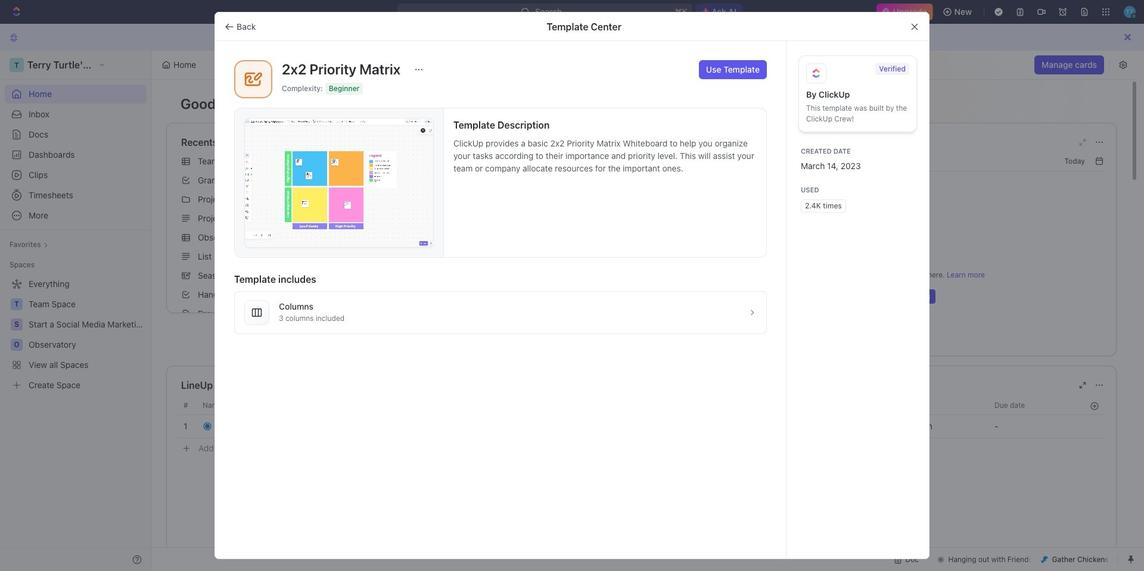 Task type: vqa. For each thing, say whether or not it's contained in the screenshot.
tree inside the 'Sidebar' navigation
yes



Task type: locate. For each thing, give the bounding box(es) containing it.
sidebar navigation
[[0, 51, 152, 571]]

drumstick bite image
[[1041, 556, 1048, 563]]

whiteboard template image
[[244, 70, 263, 89]]

tree inside sidebar navigation
[[5, 275, 147, 395]]

tree
[[5, 275, 147, 395]]



Task type: describe. For each thing, give the bounding box(es) containing it.
whiteboard template element
[[244, 70, 263, 89]]



